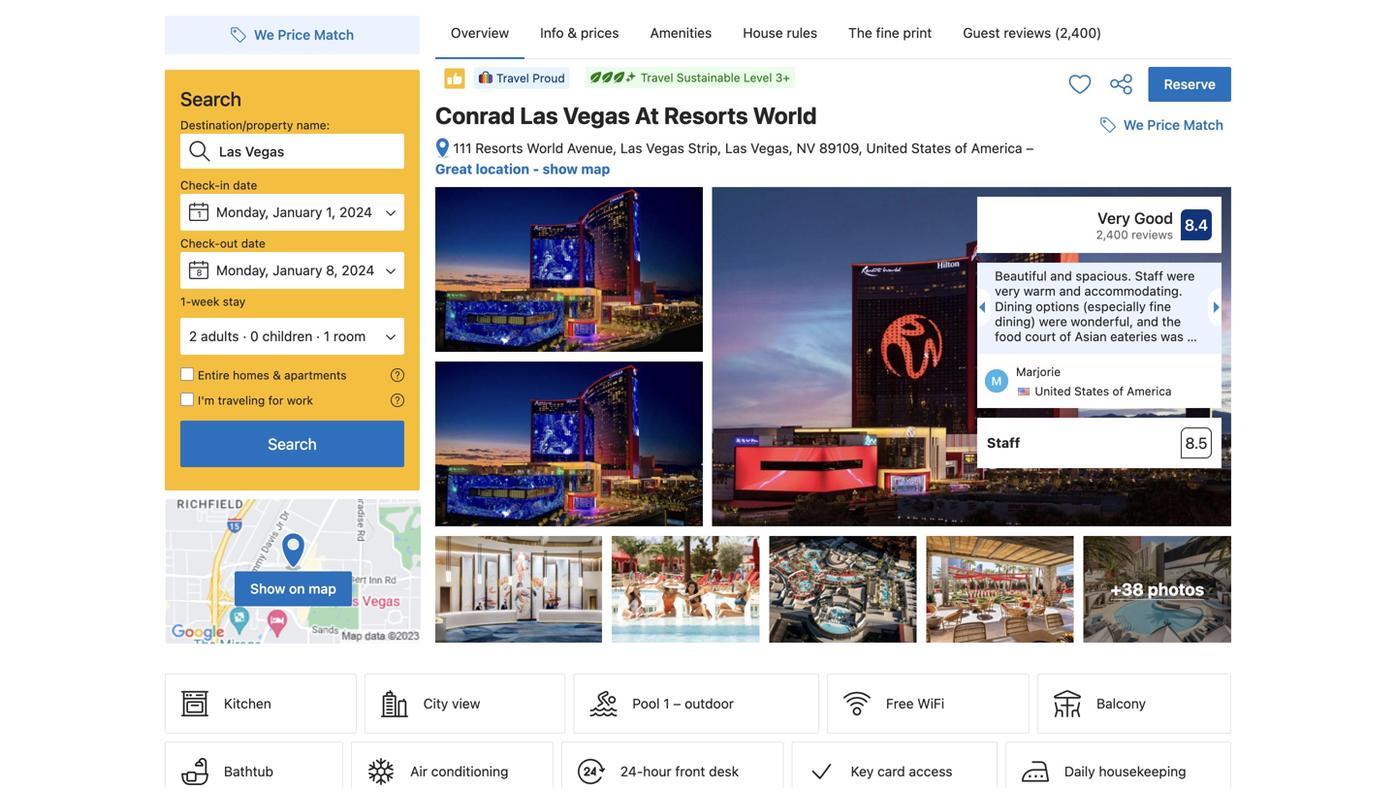 Task type: locate. For each thing, give the bounding box(es) containing it.
1 horizontal spatial match
[[1184, 117, 1224, 133]]

we price match for we price match dropdown button inside the search "section"
[[254, 27, 354, 43]]

fine right the
[[876, 25, 900, 41]]

the fine print link
[[833, 8, 948, 58]]

0 horizontal spatial states
[[912, 140, 952, 156]]

0 horizontal spatial &
[[273, 369, 281, 382]]

info
[[540, 25, 564, 41]]

search down work
[[268, 435, 317, 453]]

date right out
[[241, 237, 266, 250]]

0 vertical spatial map
[[581, 161, 610, 177]]

reviews down good
[[1132, 228, 1174, 242]]

we'll show you stays where you can have the entire place to yourself image
[[391, 369, 404, 382]]

0 horizontal spatial we price match
[[254, 27, 354, 43]]

staff up accommodating.
[[1135, 269, 1164, 283]]

0 vertical spatial check-
[[180, 178, 220, 192]]

map down avenue,
[[581, 161, 610, 177]]

house rules
[[743, 25, 818, 41]]

1 horizontal spatial las
[[621, 140, 643, 156]]

we price match inside search "section"
[[254, 27, 354, 43]]

0 vertical spatial world
[[753, 102, 817, 129]]

if you select this option, we'll show you popular business travel features like breakfast, wifi and free parking. image
[[391, 394, 404, 407], [391, 394, 404, 407]]

january left '8,'
[[273, 262, 322, 278]]

on
[[289, 581, 305, 597]]

city
[[424, 696, 448, 712]]

1 horizontal spatial travel
[[641, 71, 674, 84]]

0 horizontal spatial of
[[955, 140, 968, 156]]

2,400
[[1097, 228, 1129, 242]]

1 horizontal spatial we price match
[[1124, 117, 1224, 133]]

check- up 8
[[180, 237, 220, 250]]

2 check- from the top
[[180, 237, 220, 250]]

of inside "111 resorts world avenue, las vegas strip, las vegas, nv 89109, united states of america – great location - show map"
[[955, 140, 968, 156]]

search up destination/property
[[180, 87, 241, 110]]

0 vertical spatial search
[[180, 87, 241, 110]]

january
[[273, 204, 322, 220], [273, 262, 322, 278]]

monday,
[[216, 204, 269, 220], [216, 262, 269, 278]]

1 horizontal spatial –
[[1027, 140, 1034, 156]]

0 vertical spatial –
[[1027, 140, 1034, 156]]

search button
[[180, 421, 404, 468]]

very
[[1098, 209, 1131, 228]]

1 vertical spatial search
[[268, 435, 317, 453]]

2
[[189, 328, 197, 344]]

1 vertical spatial january
[[273, 262, 322, 278]]

wonderful,
[[1071, 314, 1134, 329]]

las down travel proud
[[520, 102, 558, 129]]

1 vertical spatial fine
[[1150, 299, 1172, 314]]

we price match button up name:
[[223, 17, 362, 52]]

1 horizontal spatial we price match button
[[1093, 108, 1232, 143]]

1 horizontal spatial map
[[581, 161, 610, 177]]

0 vertical spatial date
[[233, 178, 257, 192]]

january left 1,
[[273, 204, 322, 220]]

court
[[1025, 329, 1056, 344]]

8
[[196, 268, 202, 278]]

0 horizontal spatial reviews
[[1004, 25, 1052, 41]]

states
[[912, 140, 952, 156], [1075, 385, 1110, 398]]

1 vertical spatial reviews
[[1132, 228, 1174, 242]]

food
[[995, 329, 1022, 344]]

-
[[533, 161, 539, 177]]

24-hour front desk
[[621, 764, 739, 780]]

1 vertical spatial –
[[674, 696, 681, 712]]

0 vertical spatial staff
[[1135, 269, 1164, 283]]

travel
[[641, 71, 674, 84], [497, 71, 529, 85]]

1 vertical spatial check-
[[180, 237, 220, 250]]

1 vertical spatial match
[[1184, 117, 1224, 133]]

1 january from the top
[[273, 204, 322, 220]]

info & prices
[[540, 25, 619, 41]]

bathtub
[[224, 764, 274, 780]]

check- up check-out date
[[180, 178, 220, 192]]

we price match for the rightmost we price match dropdown button
[[1124, 117, 1224, 133]]

2 horizontal spatial 1
[[664, 696, 670, 712]]

1 monday, from the top
[[216, 204, 269, 220]]

1 vertical spatial we
[[1124, 117, 1144, 133]]

monday, down in
[[216, 204, 269, 220]]

united
[[867, 140, 908, 156], [1035, 385, 1071, 398]]

america inside "111 resorts world avenue, las vegas strip, las vegas, nv 89109, united states of america – great location - show map"
[[972, 140, 1023, 156]]

0 vertical spatial of
[[955, 140, 968, 156]]

1 vertical spatial staff
[[987, 435, 1021, 451]]

0 vertical spatial &
[[568, 25, 577, 41]]

– inside "111 resorts world avenue, las vegas strip, las vegas, nv 89109, united states of america – great location - show map"
[[1027, 140, 1034, 156]]

2 vertical spatial of
[[1113, 385, 1124, 398]]

1 horizontal spatial ·
[[316, 328, 320, 344]]

world inside "111 resorts world avenue, las vegas strip, las vegas, nv 89109, united states of america – great location - show map"
[[527, 140, 564, 156]]

reviews
[[1004, 25, 1052, 41], [1132, 228, 1174, 242]]

1 vertical spatial &
[[273, 369, 281, 382]]

0 vertical spatial united
[[867, 140, 908, 156]]

1 horizontal spatial fine
[[1150, 299, 1172, 314]]

america
[[972, 140, 1023, 156], [1127, 385, 1172, 398]]

were down options
[[1039, 314, 1068, 329]]

· left 0
[[243, 328, 247, 344]]

0 horizontal spatial we price match button
[[223, 17, 362, 52]]

show
[[543, 161, 578, 177]]

united right 89109,
[[867, 140, 908, 156]]

111 resorts world avenue, las vegas strip, las vegas, nv 89109, united states of america – great location - show map
[[436, 140, 1034, 177]]

match down reserve button
[[1184, 117, 1224, 133]]

guest reviews (2,400) link
[[948, 8, 1118, 58]]

price inside search "section"
[[278, 27, 311, 43]]

1 vertical spatial states
[[1075, 385, 1110, 398]]

0 horizontal spatial were
[[1039, 314, 1068, 329]]

map right on
[[309, 581, 337, 597]]

united down marjorie
[[1035, 385, 1071, 398]]

1 horizontal spatial price
[[1148, 117, 1180, 133]]

resorts inside "111 resorts world avenue, las vegas strip, las vegas, nv 89109, united states of america – great location - show map"
[[476, 140, 523, 156]]

conrad las vegas at resorts world
[[436, 102, 817, 129]]

and up warm
[[1051, 269, 1073, 283]]

travel left proud
[[497, 71, 529, 85]]

1 left room
[[324, 328, 330, 344]]

map inside "111 resorts world avenue, las vegas strip, las vegas, nv 89109, united states of america – great location - show map"
[[581, 161, 610, 177]]

2 adults · 0 children · 1 room button
[[180, 318, 404, 355]]

staff inside beautiful and spacious. staff were very warm and accommodating. dining options (especially fine dining) were wonderful, and the food court of asian eateries was …
[[1135, 269, 1164, 283]]

1 vertical spatial 2024
[[342, 262, 375, 278]]

and up options
[[1060, 284, 1081, 298]]

world
[[753, 102, 817, 129], [527, 140, 564, 156]]

0 vertical spatial reviews
[[1004, 25, 1052, 41]]

free wifi button
[[827, 674, 1030, 734]]

0 vertical spatial match
[[314, 27, 354, 43]]

0 horizontal spatial –
[[674, 696, 681, 712]]

i'm
[[198, 394, 215, 407]]

0 horizontal spatial america
[[972, 140, 1023, 156]]

1 horizontal spatial vegas
[[646, 140, 685, 156]]

2 monday, from the top
[[216, 262, 269, 278]]

show on map
[[250, 581, 337, 597]]

reviews right guest on the top right
[[1004, 25, 1052, 41]]

great location - show map button
[[436, 161, 610, 177]]

0 vertical spatial we price match
[[254, 27, 354, 43]]

24-hour front desk button
[[561, 742, 784, 789]]

monday, for monday, january 1, 2024
[[216, 204, 269, 220]]

1 vertical spatial monday,
[[216, 262, 269, 278]]

2024 for monday, january 8, 2024
[[342, 262, 375, 278]]

1 vertical spatial of
[[1060, 329, 1072, 344]]

+38
[[1111, 580, 1144, 600]]

0 horizontal spatial match
[[314, 27, 354, 43]]

0 vertical spatial 2024
[[340, 204, 372, 220]]

key card access
[[851, 764, 953, 780]]

0 vertical spatial we
[[254, 27, 274, 43]]

resorts up 'strip,'
[[664, 102, 748, 129]]

monday, for monday, january 8, 2024
[[216, 262, 269, 278]]

1 vertical spatial united
[[1035, 385, 1071, 398]]

entire
[[198, 369, 230, 382]]

were up the
[[1167, 269, 1196, 283]]

8.5
[[1186, 434, 1208, 453]]

0 horizontal spatial 1
[[197, 210, 201, 220]]

1 vertical spatial we price match
[[1124, 117, 1224, 133]]

1 horizontal spatial staff
[[1135, 269, 1164, 283]]

2024 right '8,'
[[342, 262, 375, 278]]

conditioning
[[431, 764, 509, 780]]

· right children
[[316, 328, 320, 344]]

1 horizontal spatial search
[[268, 435, 317, 453]]

1 check- from the top
[[180, 178, 220, 192]]

price down reserve button
[[1148, 117, 1180, 133]]

staff
[[1135, 269, 1164, 283], [987, 435, 1021, 451]]

0 horizontal spatial map
[[309, 581, 337, 597]]

vegas,
[[751, 140, 793, 156]]

1 right pool
[[664, 696, 670, 712]]

world up vegas,
[[753, 102, 817, 129]]

·
[[243, 328, 247, 344], [316, 328, 320, 344]]

sustainable
[[677, 71, 741, 84]]

states right 89109,
[[912, 140, 952, 156]]

1 horizontal spatial america
[[1127, 385, 1172, 398]]

air conditioning button
[[351, 742, 554, 789]]

0 horizontal spatial search
[[180, 87, 241, 110]]

1 down check-in date
[[197, 210, 201, 220]]

las down conrad las vegas at resorts world
[[621, 140, 643, 156]]

las
[[520, 102, 558, 129], [621, 140, 643, 156], [725, 140, 747, 156]]

date
[[233, 178, 257, 192], [241, 237, 266, 250]]

1 vertical spatial vegas
[[646, 140, 685, 156]]

staff down marjorie
[[987, 435, 1021, 451]]

reviews inside very good 2,400 reviews
[[1132, 228, 1174, 242]]

8.4
[[1185, 216, 1209, 234]]

las right 'strip,'
[[725, 140, 747, 156]]

click to open map view image
[[436, 137, 450, 160]]

vegas up avenue,
[[563, 102, 630, 129]]

1 vertical spatial america
[[1127, 385, 1172, 398]]

monday, down out
[[216, 262, 269, 278]]

vegas down at
[[646, 140, 685, 156]]

2 vertical spatial 1
[[664, 696, 670, 712]]

1 horizontal spatial 1
[[324, 328, 330, 344]]

– up "rated very good" element
[[1027, 140, 1034, 156]]

0 vertical spatial january
[[273, 204, 322, 220]]

we price match button down reserve button
[[1093, 108, 1232, 143]]

daily housekeeping
[[1065, 764, 1187, 780]]

1 horizontal spatial reviews
[[1132, 228, 1174, 242]]

conrad
[[436, 102, 515, 129]]

1 vertical spatial map
[[309, 581, 337, 597]]

resorts up location
[[476, 140, 523, 156]]

2024 right 1,
[[340, 204, 372, 220]]

1 vertical spatial price
[[1148, 117, 1180, 133]]

1 horizontal spatial we
[[1124, 117, 1144, 133]]

0 vertical spatial resorts
[[664, 102, 748, 129]]

match up name:
[[314, 27, 354, 43]]

date right in
[[233, 178, 257, 192]]

1 vertical spatial world
[[527, 140, 564, 156]]

0 vertical spatial we price match button
[[223, 17, 362, 52]]

0 horizontal spatial united
[[867, 140, 908, 156]]

0 horizontal spatial world
[[527, 140, 564, 156]]

price
[[278, 27, 311, 43], [1148, 117, 1180, 133]]

of
[[955, 140, 968, 156], [1060, 329, 1072, 344], [1113, 385, 1124, 398]]

2 horizontal spatial las
[[725, 140, 747, 156]]

outdoor
[[685, 696, 734, 712]]

2 january from the top
[[273, 262, 322, 278]]

we up very
[[1124, 117, 1144, 133]]

match inside search "section"
[[314, 27, 354, 43]]

we inside search "section"
[[254, 27, 274, 43]]

travel up at
[[641, 71, 674, 84]]

we price match up name:
[[254, 27, 354, 43]]

fine up the
[[1150, 299, 1172, 314]]

0 horizontal spatial travel
[[497, 71, 529, 85]]

1 vertical spatial 1
[[324, 328, 330, 344]]

reserve
[[1165, 76, 1216, 92]]

0 vertical spatial america
[[972, 140, 1023, 156]]

1 vertical spatial date
[[241, 237, 266, 250]]

0 horizontal spatial resorts
[[476, 140, 523, 156]]

nv
[[797, 140, 816, 156]]

1 horizontal spatial were
[[1167, 269, 1196, 283]]

2 travel from the left
[[497, 71, 529, 85]]

we for the rightmost we price match dropdown button
[[1124, 117, 1144, 133]]

& up for
[[273, 369, 281, 382]]

price for we price match dropdown button inside the search "section"
[[278, 27, 311, 43]]

1 travel from the left
[[641, 71, 674, 84]]

1 vertical spatial resorts
[[476, 140, 523, 156]]

we up destination/property name:
[[254, 27, 274, 43]]

1
[[197, 210, 201, 220], [324, 328, 330, 344], [664, 696, 670, 712]]

january for 1,
[[273, 204, 322, 220]]

– right pool
[[674, 696, 681, 712]]

1-week stay
[[180, 295, 246, 308]]

good
[[1135, 209, 1174, 228]]

check-
[[180, 178, 220, 192], [180, 237, 220, 250]]

0 horizontal spatial we
[[254, 27, 274, 43]]

& right info
[[568, 25, 577, 41]]

price up name:
[[278, 27, 311, 43]]

dining)
[[995, 314, 1036, 329]]

we'll show you stays where you can have the entire place to yourself image
[[391, 369, 404, 382]]

travel sustainable level 3+
[[641, 71, 790, 84]]

world up -
[[527, 140, 564, 156]]

spacious.
[[1076, 269, 1132, 283]]

1 horizontal spatial of
[[1060, 329, 1072, 344]]

pool
[[633, 696, 660, 712]]

0 vertical spatial states
[[912, 140, 952, 156]]

0 horizontal spatial ·
[[243, 328, 247, 344]]

0 horizontal spatial price
[[278, 27, 311, 43]]

+38 photos link
[[1084, 537, 1232, 643]]

states down asian
[[1075, 385, 1110, 398]]

travel for travel sustainable level 3+
[[641, 71, 674, 84]]

were
[[1167, 269, 1196, 283], [1039, 314, 1068, 329]]

search inside button
[[268, 435, 317, 453]]

travel proud
[[497, 71, 565, 85]]

2 horizontal spatial of
[[1113, 385, 1124, 398]]

0 vertical spatial monday,
[[216, 204, 269, 220]]

daily housekeeping button
[[1006, 742, 1232, 789]]

0 vertical spatial vegas
[[563, 102, 630, 129]]

states inside "111 resorts world avenue, las vegas strip, las vegas, nv 89109, united states of america – great location - show map"
[[912, 140, 952, 156]]

in
[[220, 178, 230, 192]]

we price match down reserve button
[[1124, 117, 1224, 133]]

2024 for monday, january 1, 2024
[[340, 204, 372, 220]]



Task type: vqa. For each thing, say whether or not it's contained in the screenshot.
Dec
no



Task type: describe. For each thing, give the bounding box(es) containing it.
2 · from the left
[[316, 328, 320, 344]]

destination/property name:
[[180, 118, 330, 132]]

balcony
[[1097, 696, 1147, 712]]

of inside beautiful and spacious. staff were very warm and accommodating. dining options (especially fine dining) were wonderful, and the food court of asian eateries was …
[[1060, 329, 1072, 344]]

valign  initial image
[[443, 67, 467, 90]]

city view button
[[364, 674, 566, 734]]

89109,
[[820, 140, 863, 156]]

1 inside "dropdown button"
[[324, 328, 330, 344]]

strip,
[[688, 140, 722, 156]]

we price match button inside search "section"
[[223, 17, 362, 52]]

marjorie
[[1017, 365, 1061, 379]]

1 horizontal spatial united
[[1035, 385, 1071, 398]]

2 adults · 0 children · 1 room
[[189, 328, 366, 344]]

1,
[[326, 204, 336, 220]]

kitchen
[[224, 696, 271, 712]]

balcony button
[[1038, 674, 1232, 734]]

fine inside beautiful and spacious. staff were very warm and accommodating. dining options (especially fine dining) were wonderful, and the food court of asian eateries was …
[[1150, 299, 1172, 314]]

111
[[453, 140, 472, 156]]

adults
[[201, 328, 239, 344]]

asian
[[1075, 329, 1107, 344]]

monday, january 1, 2024
[[216, 204, 372, 220]]

free
[[886, 696, 914, 712]]

1 horizontal spatial resorts
[[664, 102, 748, 129]]

key
[[851, 764, 874, 780]]

destination/property
[[180, 118, 293, 132]]

photos
[[1148, 580, 1205, 600]]

dining
[[995, 299, 1033, 314]]

0 vertical spatial were
[[1167, 269, 1196, 283]]

out
[[220, 237, 238, 250]]

entire homes & apartments
[[198, 369, 347, 382]]

match for the rightmost we price match dropdown button
[[1184, 117, 1224, 133]]

room
[[334, 328, 366, 344]]

1 horizontal spatial world
[[753, 102, 817, 129]]

check- for in
[[180, 178, 220, 192]]

match for we price match dropdown button inside the search "section"
[[314, 27, 354, 43]]

house rules link
[[728, 8, 833, 58]]

& inside search "section"
[[273, 369, 281, 382]]

next image
[[1214, 302, 1226, 313]]

card
[[878, 764, 906, 780]]

1-
[[180, 295, 191, 308]]

beautiful
[[995, 269, 1047, 283]]

0 vertical spatial 1
[[197, 210, 201, 220]]

guest
[[963, 25, 1000, 41]]

+38 photos
[[1111, 580, 1205, 600]]

– inside button
[[674, 696, 681, 712]]

was
[[1161, 329, 1184, 344]]

air conditioning
[[410, 764, 509, 780]]

the fine print
[[849, 25, 932, 41]]

0
[[250, 328, 259, 344]]

the
[[1163, 314, 1182, 329]]

vegas inside "111 resorts world avenue, las vegas strip, las vegas, nv 89109, united states of america – great location - show map"
[[646, 140, 685, 156]]

at
[[635, 102, 659, 129]]

guest reviews (2,400)
[[963, 25, 1102, 41]]

key card access button
[[792, 742, 998, 789]]

date for check-in date
[[233, 178, 257, 192]]

Where are you going? field
[[211, 134, 404, 169]]

reserve button
[[1149, 67, 1232, 102]]

city view
[[424, 696, 481, 712]]

pool 1 – outdoor
[[633, 696, 734, 712]]

beautiful and spacious. staff were very warm and accommodating. dining options (especially fine dining) were wonderful, and the food court of asian eateries was …
[[995, 269, 1198, 344]]

children
[[262, 328, 313, 344]]

stay
[[223, 295, 246, 308]]

front
[[676, 764, 706, 780]]

search section
[[157, 0, 428, 645]]

united inside "111 resorts world avenue, las vegas strip, las vegas, nv 89109, united states of america – great location - show map"
[[867, 140, 908, 156]]

hour
[[643, 764, 672, 780]]

housekeeping
[[1099, 764, 1187, 780]]

1 · from the left
[[243, 328, 247, 344]]

1 vertical spatial were
[[1039, 314, 1068, 329]]

kitchen button
[[165, 674, 357, 734]]

print
[[903, 25, 932, 41]]

check-in date
[[180, 178, 257, 192]]

date for check-out date
[[241, 237, 266, 250]]

scored 8.4 element
[[1181, 210, 1212, 241]]

1 horizontal spatial &
[[568, 25, 577, 41]]

air
[[410, 764, 428, 780]]

and up eateries
[[1137, 314, 1159, 329]]

previous image
[[974, 302, 985, 313]]

amenities link
[[635, 8, 728, 58]]

0 horizontal spatial staff
[[987, 435, 1021, 451]]

access
[[909, 764, 953, 780]]

0 vertical spatial fine
[[876, 25, 900, 41]]

1 inside button
[[664, 696, 670, 712]]

proud
[[533, 71, 565, 85]]

desk
[[709, 764, 739, 780]]

…
[[1188, 329, 1198, 344]]

rated very good element
[[987, 207, 1174, 230]]

0 horizontal spatial las
[[520, 102, 558, 129]]

avenue,
[[567, 140, 617, 156]]

the
[[849, 25, 873, 41]]

wifi
[[918, 696, 945, 712]]

travel for travel proud
[[497, 71, 529, 85]]

work
[[287, 394, 313, 407]]

eateries
[[1111, 329, 1158, 344]]

8,
[[326, 262, 338, 278]]

name:
[[297, 118, 330, 132]]

location
[[476, 161, 530, 177]]

traveling
[[218, 394, 265, 407]]

options
[[1036, 299, 1080, 314]]

check- for out
[[180, 237, 220, 250]]

overview
[[451, 25, 509, 41]]

map inside search "section"
[[309, 581, 337, 597]]

rules
[[787, 25, 818, 41]]

january for 8,
[[273, 262, 322, 278]]

bathtub button
[[165, 742, 344, 789]]

0 horizontal spatial vegas
[[563, 102, 630, 129]]

very good 2,400 reviews
[[1097, 209, 1174, 242]]

1 horizontal spatial states
[[1075, 385, 1110, 398]]

24-
[[621, 764, 643, 780]]

view
[[452, 696, 481, 712]]

price for the rightmost we price match dropdown button
[[1148, 117, 1180, 133]]

warm
[[1024, 284, 1056, 298]]

apartments
[[284, 369, 347, 382]]

we for we price match dropdown button inside the search "section"
[[254, 27, 274, 43]]

scored 8.5 element
[[1181, 428, 1212, 459]]

level
[[744, 71, 772, 84]]



